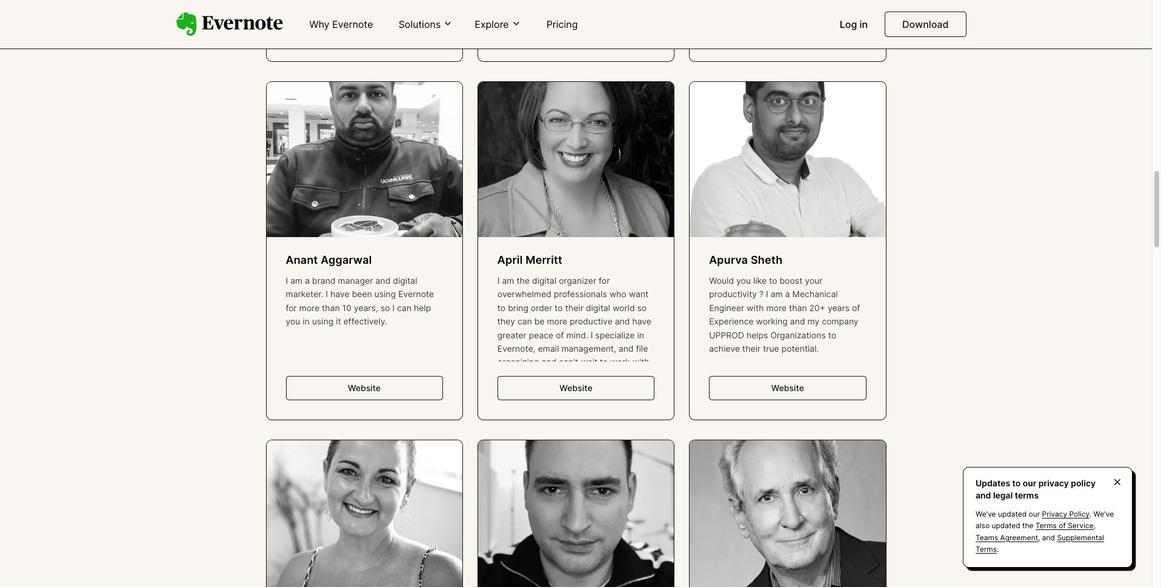 Task type: vqa. For each thing, say whether or not it's contained in the screenshot.
synced at the right of page
no



Task type: describe. For each thing, give the bounding box(es) containing it.
can't
[[559, 357, 579, 367]]

work
[[611, 357, 630, 367]]

why evernote link
[[302, 13, 381, 36]]

world
[[613, 303, 635, 313]]

explore
[[475, 18, 509, 30]]

our for privacy
[[1029, 510, 1041, 519]]

organizer
[[559, 275, 597, 286]]

mechanical
[[793, 289, 838, 299]]

april
[[498, 254, 523, 266]]

supplemental terms link
[[976, 533, 1105, 554]]

apurva
[[710, 254, 749, 266]]

sheth
[[751, 254, 783, 266]]

like
[[754, 275, 767, 286]]

?
[[760, 289, 764, 299]]

website link for anant aggarwal
[[286, 376, 443, 401]]

with inside i am the digital organizer for overwhelmed professionals who want to bring order to their digital world so they can be more productive and have greater peace of mind. i specialize in evernote, email management, and file organizing and can't wait to work with you! website
[[633, 357, 650, 367]]

log
[[840, 18, 858, 30]]

anant aggarwal
[[286, 254, 372, 266]]

and down email
[[542, 357, 557, 367]]

their inside i am the digital organizer for overwhelmed professionals who want to bring order to their digital world so they can be more productive and have greater peace of mind. i specialize in evernote, email management, and file organizing and can't wait to work with you! website
[[566, 303, 584, 313]]

have inside i am the digital organizer for overwhelmed professionals who want to bring order to their digital world so they can be more productive and have greater peace of mind. i specialize in evernote, email management, and file organizing and can't wait to work with you! website
[[633, 316, 652, 326]]

my
[[808, 316, 820, 326]]

organizations
[[771, 330, 826, 340]]

productive
[[570, 316, 613, 326]]

to right order
[[555, 303, 563, 313]]

for inside the i am a brand manager and digital marketer. i have been using evernote for more than 10 years, so i can help you in using it effectively.
[[286, 303, 297, 313]]

of inside would you like to boost your productivity ? i am a mechanical engineer with more than 20+ years of experience working and my company upprod helps organizations to achieve their true potential.
[[853, 303, 861, 313]]

you inside would you like to boost your productivity ? i am a mechanical engineer with more than 20+ years of experience working and my company upprod helps organizations to achieve their true potential.
[[737, 275, 751, 286]]

and inside the 'terms of service , teams agreement , and'
[[1043, 533, 1056, 542]]

experience
[[710, 316, 754, 326]]

than for sheth
[[790, 303, 808, 313]]

would
[[710, 275, 735, 286]]

years
[[828, 303, 850, 313]]

download
[[903, 18, 949, 30]]

have inside the i am a brand manager and digital marketer. i have been using evernote for more than 10 years, so i can help you in using it effectively.
[[331, 289, 350, 299]]

1 vertical spatial using
[[312, 316, 334, 326]]

and inside the i am a brand manager and digital marketer. i have been using evernote for more than 10 years, so i can help you in using it effectively.
[[376, 275, 391, 286]]

also
[[976, 521, 990, 530]]

upprod
[[710, 330, 745, 340]]

i am a brand manager and digital marketer. i have been using evernote for more than 10 years, so i can help you in using it effectively.
[[286, 275, 434, 326]]

i up marketer.
[[286, 275, 288, 286]]

productivity
[[710, 289, 757, 299]]

helps
[[747, 330, 769, 340]]

file
[[636, 343, 648, 354]]

management,
[[562, 343, 617, 354]]

and inside would you like to boost your productivity ? i am a mechanical engineer with more than 20+ years of experience working and my company upprod helps organizations to achieve their true potential.
[[791, 316, 806, 326]]

wait
[[581, 357, 598, 367]]

brand
[[312, 275, 336, 286]]

i inside would you like to boost your productivity ? i am a mechanical engineer with more than 20+ years of experience working and my company upprod helps organizations to achieve their true potential.
[[767, 289, 769, 299]]

effectively.
[[344, 316, 388, 326]]

merritt
[[526, 254, 563, 266]]

mind.
[[567, 330, 589, 340]]

teams
[[976, 533, 999, 542]]

april merritt
[[498, 254, 563, 266]]

agreement
[[1001, 533, 1039, 542]]

true
[[764, 343, 780, 354]]

greater
[[498, 330, 527, 340]]

engineer
[[710, 303, 745, 313]]

anant
[[286, 254, 318, 266]]

manager
[[338, 275, 373, 286]]

terms of service , teams agreement , and
[[976, 521, 1096, 542]]

of inside i am the digital organizer for overwhelmed professionals who want to bring order to their digital world so they can be more productive and have greater peace of mind. i specialize in evernote, email management, and file organizing and can't wait to work with you! website
[[556, 330, 564, 340]]

website link for april merritt
[[498, 376, 655, 401]]

boost
[[780, 275, 803, 286]]

your
[[805, 275, 823, 286]]

policy
[[1070, 510, 1090, 519]]

supplemental terms
[[976, 533, 1105, 554]]

been
[[352, 289, 372, 299]]

more for aggarwal
[[299, 303, 320, 313]]

log in link
[[833, 13, 876, 36]]

teams agreement link
[[976, 533, 1039, 542]]

10
[[343, 303, 352, 313]]

evernote inside the i am a brand manager and digital marketer. i have been using evernote for more than 10 years, so i can help you in using it effectively.
[[399, 289, 434, 299]]

we've updated our privacy policy
[[976, 510, 1090, 519]]

achieve
[[710, 343, 740, 354]]

so inside i am the digital organizer for overwhelmed professionals who want to bring order to their digital world so they can be more productive and have greater peace of mind. i specialize in evernote, email management, and file organizing and can't wait to work with you! website
[[638, 303, 647, 313]]

their inside would you like to boost your productivity ? i am a mechanical engineer with more than 20+ years of experience working and my company upprod helps organizations to achieve their true potential.
[[743, 343, 761, 354]]

a inside the i am a brand manager and digital marketer. i have been using evernote for more than 10 years, so i can help you in using it effectively.
[[305, 275, 310, 286]]

digital inside the i am a brand manager and digital marketer. i have been using evernote for more than 10 years, so i can help you in using it effectively.
[[393, 275, 418, 286]]

solutions button
[[395, 17, 457, 31]]

am for the
[[502, 275, 515, 286]]

in inside log in link
[[860, 18, 868, 30]]

. for .
[[998, 544, 1000, 554]]

to up they
[[498, 303, 506, 313]]

to right wait
[[600, 357, 608, 367]]

with inside would you like to boost your productivity ? i am a mechanical engineer with more than 20+ years of experience working and my company upprod helps organizations to achieve their true potential.
[[747, 303, 764, 313]]

would you like to boost your productivity ? i am a mechanical engineer with more than 20+ years of experience working and my company upprod helps organizations to achieve their true potential.
[[710, 275, 861, 354]]

. for . we've also updated the
[[1090, 510, 1092, 519]]

1 horizontal spatial using
[[375, 289, 396, 299]]

peace
[[529, 330, 554, 340]]

of inside the 'terms of service , teams agreement , and'
[[1060, 521, 1067, 530]]

0 vertical spatial updated
[[999, 510, 1027, 519]]

log in
[[840, 18, 868, 30]]

terms of service link
[[1036, 521, 1094, 530]]

1 we've from the left
[[976, 510, 997, 519]]

service
[[1069, 521, 1094, 530]]

and inside updates to our privacy policy and legal terms
[[976, 490, 992, 500]]

and down world
[[615, 316, 630, 326]]

i down 'april'
[[498, 275, 500, 286]]

apurva sheth
[[710, 254, 783, 266]]

updates to our privacy policy and legal terms
[[976, 478, 1096, 500]]

i down brand
[[326, 289, 328, 299]]

order
[[531, 303, 553, 313]]

am inside would you like to boost your productivity ? i am a mechanical engineer with more than 20+ years of experience working and my company upprod helps organizations to achieve their true potential.
[[771, 289, 783, 299]]

to down company
[[829, 330, 837, 340]]

am for a
[[291, 275, 303, 286]]

. we've also updated the
[[976, 510, 1115, 530]]



Task type: locate. For each thing, give the bounding box(es) containing it.
1 vertical spatial our
[[1029, 510, 1041, 519]]

0 vertical spatial in
[[860, 18, 868, 30]]

0 vertical spatial terms
[[1036, 521, 1058, 530]]

0 vertical spatial the
[[517, 275, 530, 286]]

and up the organizations
[[791, 316, 806, 326]]

more right be
[[547, 316, 568, 326]]

to
[[770, 275, 778, 286], [498, 303, 506, 313], [555, 303, 563, 313], [829, 330, 837, 340], [600, 357, 608, 367], [1013, 478, 1021, 488]]

1 horizontal spatial can
[[518, 316, 532, 326]]

specialize
[[596, 330, 635, 340]]

0 horizontal spatial am
[[291, 275, 303, 286]]

so
[[381, 303, 390, 313], [638, 303, 647, 313]]

digital down "merritt" on the left top
[[532, 275, 557, 286]]

pricing
[[547, 18, 578, 30]]

for up who
[[599, 275, 610, 286]]

our up the 'terms of service , teams agreement , and' in the bottom right of the page
[[1029, 510, 1041, 519]]

so inside the i am a brand manager and digital marketer. i have been using evernote for more than 10 years, so i can help you in using it effectively.
[[381, 303, 390, 313]]

2 horizontal spatial in
[[860, 18, 868, 30]]

so right 'years,'
[[381, 303, 390, 313]]

who
[[610, 289, 627, 299]]

am up marketer.
[[291, 275, 303, 286]]

have
[[331, 289, 350, 299], [633, 316, 652, 326]]

. down teams agreement link
[[998, 544, 1000, 554]]

,
[[1094, 521, 1096, 530], [1039, 533, 1041, 542]]

the inside i am the digital organizer for overwhelmed professionals who want to bring order to their digital world so they can be more productive and have greater peace of mind. i specialize in evernote, email management, and file organizing and can't wait to work with you! website
[[517, 275, 530, 286]]

0 vertical spatial a
[[305, 275, 310, 286]]

am inside i am the digital organizer for overwhelmed professionals who want to bring order to their digital world so they can be more productive and have greater peace of mind. i specialize in evernote, email management, and file organizing and can't wait to work with you! website
[[502, 275, 515, 286]]

1 horizontal spatial a
[[786, 289, 791, 299]]

and up work on the right
[[619, 343, 634, 354]]

0 vertical spatial of
[[853, 303, 861, 313]]

1 horizontal spatial have
[[633, 316, 652, 326]]

1 vertical spatial ,
[[1039, 533, 1041, 542]]

0 vertical spatial using
[[375, 289, 396, 299]]

than inside the i am a brand manager and digital marketer. i have been using evernote for more than 10 years, so i can help you in using it effectively.
[[322, 303, 340, 313]]

their down professionals
[[566, 303, 584, 313]]

i down productive
[[591, 330, 593, 340]]

more up working
[[767, 303, 787, 313]]

.
[[1090, 510, 1092, 519], [998, 544, 1000, 554]]

can
[[397, 303, 412, 313], [518, 316, 532, 326]]

working
[[757, 316, 788, 326]]

i am the digital organizer for overwhelmed professionals who want to bring order to their digital world so they can be more productive and have greater peace of mind. i specialize in evernote, email management, and file organizing and can't wait to work with you! website
[[498, 275, 652, 393]]

0 vertical spatial have
[[331, 289, 350, 299]]

in right log
[[860, 18, 868, 30]]

0 vertical spatial you
[[737, 275, 751, 286]]

1 vertical spatial terms
[[976, 544, 998, 554]]

digital
[[393, 275, 418, 286], [532, 275, 557, 286], [586, 303, 611, 313]]

for inside i am the digital organizer for overwhelmed professionals who want to bring order to their digital world so they can be more productive and have greater peace of mind. i specialize in evernote, email management, and file organizing and can't wait to work with you! website
[[599, 275, 610, 286]]

20+
[[810, 303, 826, 313]]

digital up help
[[393, 275, 418, 286]]

pricing link
[[540, 13, 585, 36]]

we've inside . we've also updated the
[[1094, 510, 1115, 519]]

organizing
[[498, 357, 540, 367]]

bring
[[508, 303, 529, 313]]

more inside the i am a brand manager and digital marketer. i have been using evernote for more than 10 years, so i can help you in using it effectively.
[[299, 303, 320, 313]]

in inside i am the digital organizer for overwhelmed professionals who want to bring order to their digital world so they can be more productive and have greater peace of mind. i specialize in evernote, email management, and file organizing and can't wait to work with you! website
[[638, 330, 645, 340]]

our up terms
[[1024, 478, 1037, 488]]

we've right policy
[[1094, 510, 1115, 519]]

2 vertical spatial of
[[1060, 521, 1067, 530]]

we've
[[976, 510, 997, 519], [1094, 510, 1115, 519]]

0 vertical spatial ,
[[1094, 521, 1096, 530]]

0 horizontal spatial have
[[331, 289, 350, 299]]

than inside would you like to boost your productivity ? i am a mechanical engineer with more than 20+ years of experience working and my company upprod helps organizations to achieve their true potential.
[[790, 303, 808, 313]]

0 horizontal spatial their
[[566, 303, 584, 313]]

you
[[737, 275, 751, 286], [286, 316, 300, 326]]

have down world
[[633, 316, 652, 326]]

0 horizontal spatial so
[[381, 303, 390, 313]]

0 vertical spatial our
[[1024, 478, 1037, 488]]

it
[[336, 316, 341, 326]]

updated
[[999, 510, 1027, 519], [992, 521, 1021, 530]]

terms
[[1036, 521, 1058, 530], [976, 544, 998, 554]]

2 horizontal spatial am
[[771, 289, 783, 299]]

1 vertical spatial with
[[633, 357, 650, 367]]

1 horizontal spatial terms
[[1036, 521, 1058, 530]]

of right years
[[853, 303, 861, 313]]

1 vertical spatial can
[[518, 316, 532, 326]]

i right 'years,'
[[393, 303, 395, 313]]

evernote,
[[498, 343, 536, 354]]

1 horizontal spatial am
[[502, 275, 515, 286]]

1 vertical spatial have
[[633, 316, 652, 326]]

using left it
[[312, 316, 334, 326]]

i right ?
[[767, 289, 769, 299]]

2 we've from the left
[[1094, 510, 1115, 519]]

1 vertical spatial a
[[786, 289, 791, 299]]

terms down privacy
[[1036, 521, 1058, 530]]

a
[[305, 275, 310, 286], [786, 289, 791, 299]]

privacy
[[1043, 510, 1068, 519]]

1 vertical spatial the
[[1023, 521, 1034, 530]]

you left 'like'
[[737, 275, 751, 286]]

and right manager
[[376, 275, 391, 286]]

2 than from the left
[[790, 303, 808, 313]]

0 horizontal spatial you
[[286, 316, 300, 326]]

years,
[[354, 303, 378, 313]]

can left be
[[518, 316, 532, 326]]

of left mind. at the bottom of the page
[[556, 330, 564, 340]]

0 horizontal spatial for
[[286, 303, 297, 313]]

evernote
[[332, 18, 373, 30], [399, 289, 434, 299]]

you inside the i am a brand manager and digital marketer. i have been using evernote for more than 10 years, so i can help you in using it effectively.
[[286, 316, 300, 326]]

marketer.
[[286, 289, 324, 299]]

download link
[[885, 12, 967, 37]]

0 horizontal spatial than
[[322, 303, 340, 313]]

2 vertical spatial in
[[638, 330, 645, 340]]

you down marketer.
[[286, 316, 300, 326]]

explore button
[[471, 17, 525, 31]]

1 vertical spatial for
[[286, 303, 297, 313]]

company
[[822, 316, 859, 326]]

0 horizontal spatial we've
[[976, 510, 997, 519]]

1 horizontal spatial of
[[853, 303, 861, 313]]

email
[[538, 343, 559, 354]]

updated down legal on the bottom
[[999, 510, 1027, 519]]

they
[[498, 316, 516, 326]]

. inside . we've also updated the
[[1090, 510, 1092, 519]]

1 horizontal spatial .
[[1090, 510, 1092, 519]]

more inside i am the digital organizer for overwhelmed professionals who want to bring order to their digital world so they can be more productive and have greater peace of mind. i specialize in evernote, email management, and file organizing and can't wait to work with you! website
[[547, 316, 568, 326]]

1 vertical spatial you
[[286, 316, 300, 326]]

than for aggarwal
[[322, 303, 340, 313]]

1 vertical spatial evernote
[[399, 289, 434, 299]]

1 vertical spatial in
[[303, 316, 310, 326]]

using right been
[[375, 289, 396, 299]]

1 horizontal spatial than
[[790, 303, 808, 313]]

2 horizontal spatial digital
[[586, 303, 611, 313]]

website link
[[286, 18, 443, 42], [498, 18, 655, 42], [286, 376, 443, 401], [498, 376, 655, 401], [710, 376, 867, 401]]

2 so from the left
[[638, 303, 647, 313]]

the up overwhelmed
[[517, 275, 530, 286]]

than
[[322, 303, 340, 313], [790, 303, 808, 313]]

0 horizontal spatial can
[[397, 303, 412, 313]]

to right 'like'
[[770, 275, 778, 286]]

overwhelmed
[[498, 289, 552, 299]]

their
[[566, 303, 584, 313], [743, 343, 761, 354]]

with
[[747, 303, 764, 313], [633, 357, 650, 367]]

why evernote
[[310, 18, 373, 30]]

1 horizontal spatial so
[[638, 303, 647, 313]]

can inside the i am a brand manager and digital marketer. i have been using evernote for more than 10 years, so i can help you in using it effectively.
[[397, 303, 412, 313]]

, up supplemental
[[1094, 521, 1096, 530]]

with down file
[[633, 357, 650, 367]]

their down helps
[[743, 343, 761, 354]]

and down the updates
[[976, 490, 992, 500]]

am down 'april'
[[502, 275, 515, 286]]

more down marketer.
[[299, 303, 320, 313]]

evernote logo image
[[176, 12, 283, 36]]

privacy
[[1039, 478, 1070, 488]]

1 than from the left
[[322, 303, 340, 313]]

be
[[535, 316, 545, 326]]

am right ?
[[771, 289, 783, 299]]

in inside the i am a brand manager and digital marketer. i have been using evernote for more than 10 years, so i can help you in using it effectively.
[[303, 316, 310, 326]]

0 vertical spatial .
[[1090, 510, 1092, 519]]

1 horizontal spatial the
[[1023, 521, 1034, 530]]

0 horizontal spatial a
[[305, 275, 310, 286]]

our inside updates to our privacy policy and legal terms
[[1024, 478, 1037, 488]]

a inside would you like to boost your productivity ? i am a mechanical engineer with more than 20+ years of experience working and my company upprod helps organizations to achieve their true potential.
[[786, 289, 791, 299]]

terms inside supplemental terms
[[976, 544, 998, 554]]

0 horizontal spatial with
[[633, 357, 650, 367]]

updated inside . we've also updated the
[[992, 521, 1021, 530]]

1 horizontal spatial evernote
[[399, 289, 434, 299]]

i
[[286, 275, 288, 286], [498, 275, 500, 286], [326, 289, 328, 299], [767, 289, 769, 299], [393, 303, 395, 313], [591, 330, 593, 340]]

1 horizontal spatial more
[[547, 316, 568, 326]]

am inside the i am a brand manager and digital marketer. i have been using evernote for more than 10 years, so i can help you in using it effectively.
[[291, 275, 303, 286]]

supplemental
[[1058, 533, 1105, 542]]

have up the 10
[[331, 289, 350, 299]]

we've up also
[[976, 510, 997, 519]]

of
[[853, 303, 861, 313], [556, 330, 564, 340], [1060, 521, 1067, 530]]

than left 20+
[[790, 303, 808, 313]]

to up terms
[[1013, 478, 1021, 488]]

than up it
[[322, 303, 340, 313]]

updates
[[976, 478, 1011, 488]]

1 horizontal spatial digital
[[532, 275, 557, 286]]

0 horizontal spatial digital
[[393, 275, 418, 286]]

, down . we've also updated the
[[1039, 533, 1041, 542]]

and down . we've also updated the
[[1043, 533, 1056, 542]]

1 vertical spatial updated
[[992, 521, 1021, 530]]

the inside . we've also updated the
[[1023, 521, 1034, 530]]

to inside updates to our privacy policy and legal terms
[[1013, 478, 1021, 488]]

1 horizontal spatial you
[[737, 275, 751, 286]]

0 vertical spatial can
[[397, 303, 412, 313]]

in down marketer.
[[303, 316, 310, 326]]

our
[[1024, 478, 1037, 488], [1029, 510, 1041, 519]]

legal
[[994, 490, 1014, 500]]

0 horizontal spatial the
[[517, 275, 530, 286]]

in up file
[[638, 330, 645, 340]]

0 horizontal spatial terms
[[976, 544, 998, 554]]

0 horizontal spatial of
[[556, 330, 564, 340]]

with down ?
[[747, 303, 764, 313]]

0 horizontal spatial ,
[[1039, 533, 1041, 542]]

can left help
[[397, 303, 412, 313]]

professionals
[[554, 289, 608, 299]]

digital up productive
[[586, 303, 611, 313]]

0 vertical spatial their
[[566, 303, 584, 313]]

you!
[[498, 370, 515, 381]]

terms inside the 'terms of service , teams agreement , and'
[[1036, 521, 1058, 530]]

1 horizontal spatial for
[[599, 275, 610, 286]]

0 horizontal spatial using
[[312, 316, 334, 326]]

0 horizontal spatial in
[[303, 316, 310, 326]]

a up marketer.
[[305, 275, 310, 286]]

evernote right why
[[332, 18, 373, 30]]

1 vertical spatial of
[[556, 330, 564, 340]]

2 horizontal spatial of
[[1060, 521, 1067, 530]]

evernote up help
[[399, 289, 434, 299]]

0 vertical spatial with
[[747, 303, 764, 313]]

so down want on the right
[[638, 303, 647, 313]]

using
[[375, 289, 396, 299], [312, 316, 334, 326]]

and
[[376, 275, 391, 286], [615, 316, 630, 326], [791, 316, 806, 326], [619, 343, 634, 354], [542, 357, 557, 367], [976, 490, 992, 500], [1043, 533, 1056, 542]]

0 vertical spatial for
[[599, 275, 610, 286]]

1 vertical spatial their
[[743, 343, 761, 354]]

1 horizontal spatial with
[[747, 303, 764, 313]]

1 horizontal spatial we've
[[1094, 510, 1115, 519]]

a down boost
[[786, 289, 791, 299]]

for down marketer.
[[286, 303, 297, 313]]

1 horizontal spatial in
[[638, 330, 645, 340]]

0 horizontal spatial .
[[998, 544, 1000, 554]]

the down we've updated our privacy policy
[[1023, 521, 1034, 530]]

0 vertical spatial evernote
[[332, 18, 373, 30]]

0 horizontal spatial more
[[299, 303, 320, 313]]

our for privacy
[[1024, 478, 1037, 488]]

1 horizontal spatial their
[[743, 343, 761, 354]]

more for sheth
[[767, 303, 787, 313]]

in
[[860, 18, 868, 30], [303, 316, 310, 326], [638, 330, 645, 340]]

. up service
[[1090, 510, 1092, 519]]

1 so from the left
[[381, 303, 390, 313]]

want
[[629, 289, 649, 299]]

website
[[348, 24, 381, 34], [560, 24, 593, 34], [348, 383, 381, 393], [560, 383, 593, 393], [772, 383, 805, 393]]

potential.
[[782, 343, 820, 354]]

website inside i am the digital organizer for overwhelmed professionals who want to bring order to their digital world so they can be more productive and have greater peace of mind. i specialize in evernote, email management, and file organizing and can't wait to work with you! website
[[560, 383, 593, 393]]

1 vertical spatial .
[[998, 544, 1000, 554]]

solutions
[[399, 18, 441, 30]]

privacy policy link
[[1043, 510, 1090, 519]]

policy
[[1072, 478, 1096, 488]]

terms
[[1016, 490, 1039, 500]]

1 horizontal spatial ,
[[1094, 521, 1096, 530]]

website link for apurva sheth
[[710, 376, 867, 401]]

why
[[310, 18, 330, 30]]

2 horizontal spatial more
[[767, 303, 787, 313]]

can inside i am the digital organizer for overwhelmed professionals who want to bring order to their digital world so they can be more productive and have greater peace of mind. i specialize in evernote, email management, and file organizing and can't wait to work with you! website
[[518, 316, 532, 326]]

aggarwal
[[321, 254, 372, 266]]

more inside would you like to boost your productivity ? i am a mechanical engineer with more than 20+ years of experience working and my company upprod helps organizations to achieve their true potential.
[[767, 303, 787, 313]]

terms down "teams" at the bottom right
[[976, 544, 998, 554]]

help
[[414, 303, 431, 313]]

0 horizontal spatial evernote
[[332, 18, 373, 30]]

of down privacy policy link
[[1060, 521, 1067, 530]]

updated up teams agreement link
[[992, 521, 1021, 530]]



